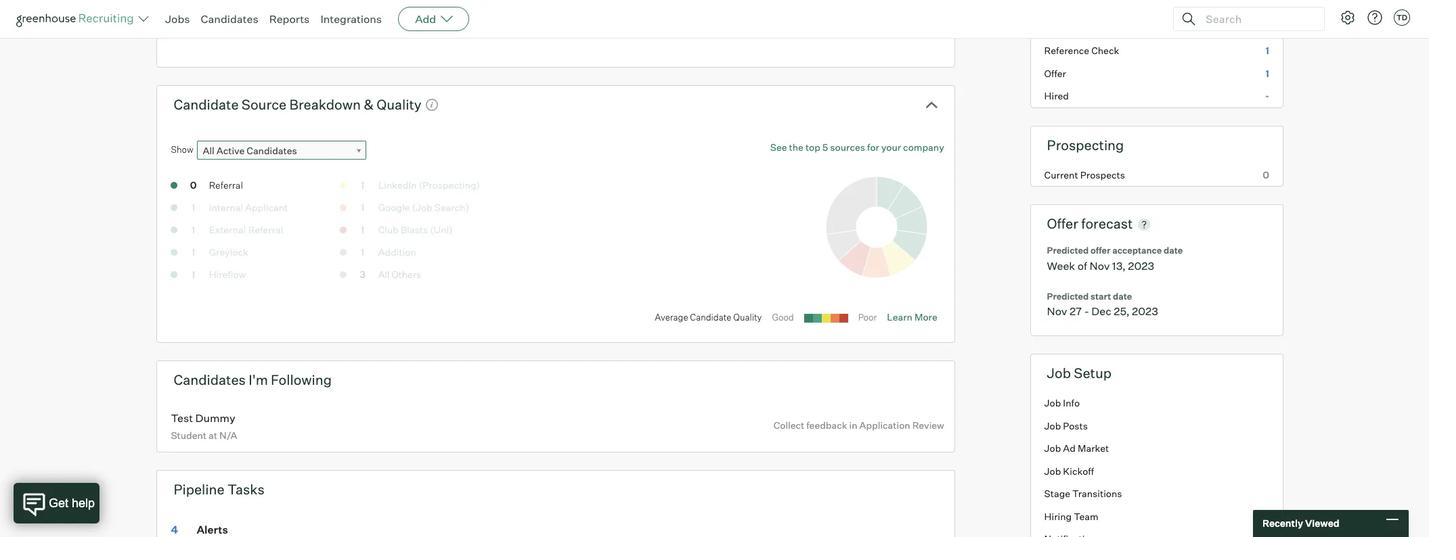 Task type: describe. For each thing, give the bounding box(es) containing it.
1 vertical spatial candidate
[[690, 312, 732, 323]]

sources
[[831, 142, 865, 153]]

add button
[[398, 7, 469, 31]]

dummy
[[195, 412, 235, 425]]

see
[[770, 142, 787, 153]]

your
[[882, 142, 901, 153]]

stage transitions link
[[1031, 483, 1283, 506]]

posts
[[1063, 420, 1088, 432]]

in
[[850, 420, 858, 431]]

offer for offer
[[1045, 68, 1067, 79]]

transitions
[[1073, 488, 1123, 500]]

1 horizontal spatial 0
[[1263, 169, 1270, 181]]

0 horizontal spatial candidate
[[174, 96, 239, 113]]

test
[[171, 412, 193, 425]]

google
[[378, 202, 410, 213]]

google (job search)
[[378, 202, 469, 213]]

student
[[171, 430, 207, 441]]

i'm
[[249, 372, 268, 389]]

job for job setup
[[1047, 365, 1071, 382]]

at
[[209, 430, 217, 441]]

(uni)
[[430, 224, 453, 236]]

1 link for google (job search)
[[349, 201, 376, 217]]

application
[[860, 420, 911, 431]]

tasks
[[228, 482, 265, 499]]

integrations link
[[321, 12, 382, 26]]

external referral link
[[209, 224, 283, 236]]

stage
[[1045, 488, 1071, 500]]

current
[[1045, 169, 1079, 181]]

candidate source data is not real-time. data may take up to two days to reflect accurately. image
[[425, 98, 439, 112]]

- link
[[1031, 85, 1283, 107]]

feedback
[[807, 420, 848, 431]]

1 for greylock
[[191, 247, 195, 258]]

Search text field
[[1203, 9, 1312, 29]]

market
[[1078, 443, 1109, 455]]

top
[[806, 142, 821, 153]]

test dummy student at n/a
[[171, 412, 237, 441]]

(prospecting)
[[419, 180, 480, 191]]

week
[[1047, 259, 1076, 273]]

recently
[[1263, 518, 1304, 530]]

4
[[171, 523, 178, 537]]

all others
[[378, 269, 421, 281]]

show
[[171, 145, 193, 155]]

setup
[[1074, 365, 1112, 382]]

1 link for linkedin (prospecting)
[[349, 179, 376, 194]]

1 for internal applicant
[[191, 202, 195, 213]]

company
[[904, 142, 945, 153]]

offer forecast
[[1047, 215, 1133, 232]]

job for job info
[[1045, 398, 1061, 409]]

- inside predicted start date nov 27 - dec 25, 2023
[[1085, 305, 1090, 318]]

1 for hireflow
[[191, 269, 195, 281]]

for
[[868, 142, 880, 153]]

pipeline
[[174, 482, 225, 499]]

1 link up check
[[1031, 17, 1283, 39]]

3
[[360, 269, 366, 281]]

job info link
[[1031, 392, 1283, 415]]

candidates for candidates link
[[201, 12, 258, 26]]

4 link
[[171, 523, 195, 537]]

date inside the predicted offer acceptance date week of nov 13, 2023
[[1164, 245, 1183, 256]]

job for job ad market
[[1045, 443, 1061, 455]]

1 for club blasts (uni)
[[361, 224, 365, 236]]

job info
[[1045, 398, 1080, 409]]

configure image
[[1340, 9, 1356, 26]]

1 link for hireflow
[[180, 268, 207, 284]]

job kickoff
[[1045, 466, 1094, 477]]

job for job posts
[[1045, 420, 1061, 432]]

1 horizontal spatial quality
[[734, 312, 762, 323]]

predicted start date nov 27 - dec 25, 2023
[[1047, 291, 1159, 318]]

1 link for internal applicant
[[180, 201, 207, 217]]

the
[[789, 142, 804, 153]]

recently viewed
[[1263, 518, 1340, 530]]

source
[[242, 96, 287, 113]]

n/a
[[219, 430, 237, 441]]

club blasts (uni) link
[[378, 224, 453, 236]]

hiring team
[[1045, 511, 1099, 523]]

job ad market link
[[1031, 438, 1283, 460]]

0 horizontal spatial 0
[[190, 180, 197, 191]]

collect feedback in application review
[[774, 420, 945, 431]]

job posts link
[[1031, 415, 1283, 438]]

reference
[[1045, 45, 1090, 56]]

candidate source data is not real-time. data may take up to two days to reflect accurately. element
[[422, 93, 439, 116]]

ad
[[1063, 443, 1076, 455]]

1 link for club blasts (uni)
[[349, 224, 376, 239]]

1 for google (job search)
[[361, 202, 365, 213]]

(job
[[412, 202, 433, 213]]

2023 for nov 27 - dec 25, 2023
[[1132, 305, 1159, 318]]

learn more
[[887, 312, 938, 323]]

reports
[[269, 12, 310, 26]]

prospecting
[[1047, 137, 1124, 154]]

13,
[[1113, 259, 1126, 273]]

hireflow link
[[209, 269, 246, 281]]

blasts
[[401, 224, 428, 236]]

offer
[[1091, 245, 1111, 256]]



Task type: vqa. For each thing, say whether or not it's contained in the screenshot.
the topmost "Greenhouse"
no



Task type: locate. For each thing, give the bounding box(es) containing it.
candidates right jobs
[[201, 12, 258, 26]]

date right acceptance
[[1164, 245, 1183, 256]]

1 for external referral
[[191, 224, 195, 236]]

viewed
[[1306, 518, 1340, 530]]

candidate right "average"
[[690, 312, 732, 323]]

1 link for addition
[[349, 246, 376, 262]]

0 vertical spatial 2023
[[1128, 259, 1155, 273]]

average candidate quality
[[655, 312, 762, 323]]

external referral
[[209, 224, 283, 236]]

date
[[1164, 245, 1183, 256], [1113, 291, 1132, 302]]

all for all active candidates
[[203, 145, 215, 157]]

candidates
[[201, 12, 258, 26], [247, 145, 297, 157], [174, 372, 246, 389]]

breakdown
[[289, 96, 361, 113]]

start
[[1091, 291, 1111, 302]]

hireflow
[[209, 269, 246, 281]]

referral
[[209, 180, 243, 191], [248, 224, 283, 236]]

1 link left the google
[[349, 201, 376, 217]]

jobs
[[165, 12, 190, 26]]

0 vertical spatial predicted
[[1047, 245, 1089, 256]]

1 for addition
[[361, 247, 365, 258]]

linkedin
[[378, 180, 417, 191]]

1 horizontal spatial all
[[378, 269, 390, 281]]

nov down offer
[[1090, 259, 1110, 273]]

1 vertical spatial all
[[378, 269, 390, 281]]

predicted offer acceptance date week of nov 13, 2023
[[1047, 245, 1183, 273]]

1 link up 3
[[349, 246, 376, 262]]

candidate source breakdown & quality
[[174, 96, 422, 113]]

job up the stage
[[1045, 466, 1061, 477]]

all active candidates
[[203, 145, 297, 157]]

see the top 5 sources for your company
[[770, 142, 945, 153]]

0 horizontal spatial quality
[[377, 96, 422, 113]]

td button
[[1394, 9, 1411, 26]]

1 horizontal spatial referral
[[248, 224, 283, 236]]

of
[[1078, 259, 1088, 273]]

1 vertical spatial predicted
[[1047, 291, 1089, 302]]

job
[[1047, 365, 1071, 382], [1045, 398, 1061, 409], [1045, 420, 1061, 432], [1045, 443, 1061, 455], [1045, 466, 1061, 477]]

td button
[[1392, 7, 1413, 28]]

collect
[[774, 420, 805, 431]]

predicted up week
[[1047, 245, 1089, 256]]

1 horizontal spatial date
[[1164, 245, 1183, 256]]

-
[[1266, 90, 1270, 102], [1085, 305, 1090, 318]]

predicted
[[1047, 245, 1089, 256], [1047, 291, 1089, 302]]

candidate
[[174, 96, 239, 113], [690, 312, 732, 323]]

job left ad
[[1045, 443, 1061, 455]]

0 horizontal spatial -
[[1085, 305, 1090, 318]]

2023 down acceptance
[[1128, 259, 1155, 273]]

candidates for candidates i'm following
[[174, 372, 246, 389]]

all for all others
[[378, 269, 390, 281]]

average
[[655, 312, 688, 323]]

1 link left greylock link
[[180, 246, 207, 262]]

reports link
[[269, 12, 310, 26]]

candidate up show
[[174, 96, 239, 113]]

applicant
[[245, 202, 288, 213]]

2023
[[1128, 259, 1155, 273], [1132, 305, 1159, 318]]

integrations
[[321, 12, 382, 26]]

prospects
[[1081, 169, 1125, 181]]

addition
[[378, 247, 416, 258]]

internal applicant link
[[209, 202, 288, 213]]

1 horizontal spatial nov
[[1090, 259, 1110, 273]]

quality left good
[[734, 312, 762, 323]]

all left "active"
[[203, 145, 215, 157]]

1 link for greylock
[[180, 246, 207, 262]]

date inside predicted start date nov 27 - dec 25, 2023
[[1113, 291, 1132, 302]]

1
[[1266, 22, 1270, 34], [1266, 45, 1270, 56], [1266, 68, 1270, 79], [361, 180, 365, 191], [191, 202, 195, 213], [361, 202, 365, 213], [191, 224, 195, 236], [361, 224, 365, 236], [191, 247, 195, 258], [361, 247, 365, 258], [191, 269, 195, 281]]

google (job search) link
[[378, 202, 469, 213]]

1 vertical spatial offer
[[1047, 215, 1079, 232]]

1 link left linkedin
[[349, 179, 376, 194]]

5
[[823, 142, 828, 153]]

offer up week
[[1047, 215, 1079, 232]]

0 horizontal spatial all
[[203, 145, 215, 157]]

0 vertical spatial nov
[[1090, 259, 1110, 273]]

stage transitions
[[1045, 488, 1123, 500]]

predicted inside predicted start date nov 27 - dec 25, 2023
[[1047, 291, 1089, 302]]

hiring team link
[[1031, 506, 1283, 528]]

predicted for 27
[[1047, 291, 1089, 302]]

dec
[[1092, 305, 1112, 318]]

0 horizontal spatial nov
[[1047, 305, 1068, 318]]

2023 inside the predicted offer acceptance date week of nov 13, 2023
[[1128, 259, 1155, 273]]

job up job info on the bottom right
[[1047, 365, 1071, 382]]

1 link left club
[[349, 224, 376, 239]]

internal
[[209, 202, 243, 213]]

greenhouse recruiting image
[[16, 11, 138, 27]]

2 vertical spatial candidates
[[174, 372, 246, 389]]

offer down reference
[[1045, 68, 1067, 79]]

0 horizontal spatial date
[[1113, 291, 1132, 302]]

job for job kickoff
[[1045, 466, 1061, 477]]

candidates right "active"
[[247, 145, 297, 157]]

2 predicted from the top
[[1047, 291, 1089, 302]]

1 link for external referral
[[180, 224, 207, 239]]

1 vertical spatial referral
[[248, 224, 283, 236]]

1 for linkedin (prospecting)
[[361, 180, 365, 191]]

predicted for week
[[1047, 245, 1089, 256]]

0 horizontal spatial referral
[[209, 180, 243, 191]]

linkedin (prospecting)
[[378, 180, 480, 191]]

learn more link
[[887, 312, 938, 323]]

candidates link
[[201, 12, 258, 26]]

referral down applicant
[[248, 224, 283, 236]]

referral up internal
[[209, 180, 243, 191]]

nov inside the predicted offer acceptance date week of nov 13, 2023
[[1090, 259, 1110, 273]]

job setup
[[1047, 365, 1112, 382]]

2023 for week of nov 13, 2023
[[1128, 259, 1155, 273]]

0 vertical spatial referral
[[209, 180, 243, 191]]

candidates up dummy
[[174, 372, 246, 389]]

quality
[[377, 96, 422, 113], [734, 312, 762, 323]]

alerts
[[197, 523, 228, 537]]

0
[[1263, 169, 1270, 181], [190, 180, 197, 191]]

search)
[[435, 202, 469, 213]]

nov inside predicted start date nov 27 - dec 25, 2023
[[1047, 305, 1068, 318]]

0 vertical spatial all
[[203, 145, 215, 157]]

predicted inside the predicted offer acceptance date week of nov 13, 2023
[[1047, 245, 1089, 256]]

1 link left external
[[180, 224, 207, 239]]

job kickoff link
[[1031, 460, 1283, 483]]

date up 25,
[[1113, 291, 1132, 302]]

1 vertical spatial -
[[1085, 305, 1090, 318]]

all
[[203, 145, 215, 157], [378, 269, 390, 281]]

0 vertical spatial candidates
[[201, 12, 258, 26]]

1 horizontal spatial -
[[1266, 90, 1270, 102]]

0 vertical spatial date
[[1164, 245, 1183, 256]]

1 link
[[1031, 17, 1283, 39], [349, 179, 376, 194], [180, 201, 207, 217], [349, 201, 376, 217], [180, 224, 207, 239], [349, 224, 376, 239], [180, 246, 207, 262], [349, 246, 376, 262], [180, 268, 207, 284]]

1 vertical spatial date
[[1113, 291, 1132, 302]]

2023 right 25,
[[1132, 305, 1159, 318]]

linkedin (prospecting) link
[[378, 180, 480, 191]]

27
[[1070, 305, 1082, 318]]

following
[[271, 372, 332, 389]]

nov left 27
[[1047, 305, 1068, 318]]

check
[[1092, 45, 1120, 56]]

reference check
[[1045, 45, 1120, 56]]

1 link left internal
[[180, 201, 207, 217]]

job left info
[[1045, 398, 1061, 409]]

25,
[[1114, 305, 1130, 318]]

quality right &
[[377, 96, 422, 113]]

all right 3
[[378, 269, 390, 281]]

0 vertical spatial -
[[1266, 90, 1270, 102]]

jobs link
[[165, 12, 190, 26]]

forecast
[[1082, 215, 1133, 232]]

1 vertical spatial 2023
[[1132, 305, 1159, 318]]

0 vertical spatial candidate
[[174, 96, 239, 113]]

candidates i'm following
[[174, 372, 332, 389]]

td
[[1397, 13, 1408, 22]]

1 vertical spatial quality
[[734, 312, 762, 323]]

see the top 5 sources for your company link
[[770, 141, 945, 154]]

job left the posts
[[1045, 420, 1061, 432]]

job posts
[[1045, 420, 1088, 432]]

1 predicted from the top
[[1047, 245, 1089, 256]]

2023 inside predicted start date nov 27 - dec 25, 2023
[[1132, 305, 1159, 318]]

good
[[772, 312, 794, 323]]

team
[[1074, 511, 1099, 523]]

club blasts (uni)
[[378, 224, 453, 236]]

1 horizontal spatial candidate
[[690, 312, 732, 323]]

1 vertical spatial candidates
[[247, 145, 297, 157]]

1 vertical spatial nov
[[1047, 305, 1068, 318]]

1 link left hireflow link
[[180, 268, 207, 284]]

nov
[[1090, 259, 1110, 273], [1047, 305, 1068, 318]]

offer for offer forecast
[[1047, 215, 1079, 232]]

0 vertical spatial quality
[[377, 96, 422, 113]]

0 vertical spatial offer
[[1045, 68, 1067, 79]]

job inside "link"
[[1045, 443, 1061, 455]]

all active candidates link
[[197, 141, 366, 161]]

more
[[915, 312, 938, 323]]

external
[[209, 224, 246, 236]]

review
[[913, 420, 945, 431]]

internal applicant
[[209, 202, 288, 213]]

hiring
[[1045, 511, 1072, 523]]

predicted up 27
[[1047, 291, 1089, 302]]



